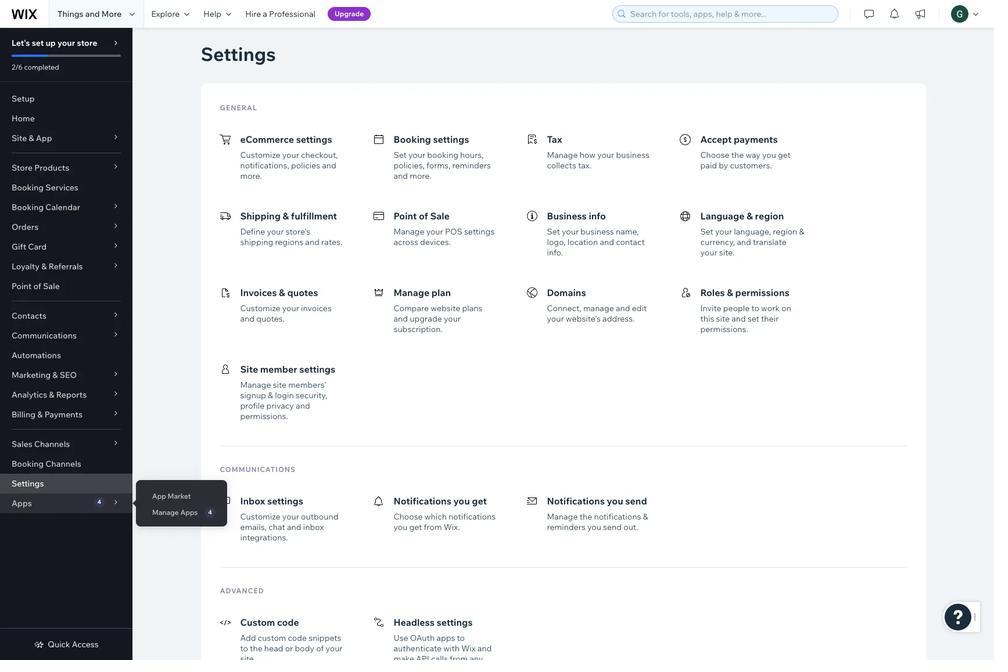 Task type: vqa. For each thing, say whether or not it's contained in the screenshot.
Hire A Professional Link on the top of the page
yes



Task type: locate. For each thing, give the bounding box(es) containing it.
0 horizontal spatial the
[[250, 644, 262, 654]]

site down home
[[12, 133, 27, 143]]

manage
[[547, 150, 578, 160], [394, 227, 424, 237], [394, 287, 429, 299], [240, 380, 271, 390], [152, 508, 179, 517], [547, 512, 578, 522]]

to inside headless settings use oauth apps to authenticate with wix and make api calls from a
[[457, 633, 465, 644]]

referrals
[[49, 261, 83, 272]]

0 horizontal spatial business
[[581, 227, 614, 237]]

head
[[264, 644, 283, 654]]

region
[[755, 210, 784, 222], [773, 227, 797, 237]]

0 vertical spatial code
[[277, 617, 299, 629]]

0 vertical spatial 4
[[97, 498, 101, 506]]

customize inside inbox settings customize your outbound emails, chat and inbox integrations.
[[240, 512, 280, 522]]

the inside notifications you send manage the notifications & reminders you send out.
[[580, 512, 592, 522]]

of right body on the bottom of the page
[[316, 644, 324, 654]]

2 vertical spatial the
[[250, 644, 262, 654]]

& for payments
[[37, 410, 43, 420]]

from right calls
[[450, 654, 468, 661]]

site. down language,
[[719, 247, 735, 258]]

0 vertical spatial app
[[36, 133, 52, 143]]

1 horizontal spatial notifications
[[594, 512, 641, 522]]

& right the out. at the bottom of the page
[[643, 512, 648, 522]]

0 vertical spatial site
[[12, 133, 27, 143]]

your inside sidebar element
[[58, 38, 75, 48]]

point down loyalty
[[12, 281, 32, 292]]

outbound
[[301, 512, 338, 522]]

to inside roles & permissions invite people to work on this site and set their permissions.
[[751, 303, 759, 314]]

marketing & seo
[[12, 370, 77, 381]]

you inside the accept payments choose the way you get paid by customers.
[[762, 150, 776, 160]]

sale inside point of sale manage your pos settings across devices.
[[430, 210, 450, 222]]

notifications you send manage the notifications & reminders you send out.
[[547, 496, 648, 533]]

settings inside the site member settings manage site members' signup & login security, profile privacy and permissions.
[[299, 364, 335, 375]]

domains connect, manage and edit your website's address.
[[547, 287, 647, 324]]

site right this
[[716, 314, 730, 324]]

app down home "link" at left
[[36, 133, 52, 143]]

1 more. from the left
[[240, 171, 262, 181]]

the
[[731, 150, 744, 160], [580, 512, 592, 522], [250, 644, 262, 654]]

2 notifications from the left
[[594, 512, 641, 522]]

1 horizontal spatial from
[[450, 654, 468, 661]]

settings down 'hire'
[[201, 42, 276, 66]]

2 customize from the top
[[240, 303, 280, 314]]

domains
[[547, 287, 586, 299]]

1 horizontal spatial business
[[616, 150, 649, 160]]

advanced
[[220, 587, 264, 595]]

0 horizontal spatial sale
[[43, 281, 60, 292]]

& left seo
[[52, 370, 58, 381]]

0 horizontal spatial of
[[33, 281, 41, 292]]

location
[[567, 237, 598, 247]]

customize down invoices
[[240, 303, 280, 314]]

settings up checkout, at the left of the page
[[296, 134, 332, 145]]

set left forms,
[[394, 150, 407, 160]]

point
[[394, 210, 417, 222], [12, 281, 32, 292]]

2 vertical spatial customize
[[240, 512, 280, 522]]

and left forms,
[[394, 171, 408, 181]]

to left work
[[751, 303, 759, 314]]

your inside invoices & quotes customize your invoices and quotes.
[[282, 303, 299, 314]]

& up people
[[727, 287, 733, 299]]

settings
[[296, 134, 332, 145], [433, 134, 469, 145], [464, 227, 495, 237], [299, 364, 335, 375], [267, 496, 303, 507], [437, 617, 473, 629]]

connect,
[[547, 303, 581, 314]]

2 vertical spatial of
[[316, 644, 324, 654]]

0 vertical spatial the
[[731, 150, 744, 160]]

booking for settings
[[394, 134, 431, 145]]

0 vertical spatial communications
[[12, 331, 77, 341]]

settings down booking channels
[[12, 479, 44, 489]]

and inside language & region set your language, region & currency, and translate your site.
[[737, 237, 751, 247]]

to for &
[[751, 303, 759, 314]]

0 horizontal spatial from
[[424, 522, 442, 533]]

and right chat
[[287, 522, 301, 533]]

to inside custom code add custom code snippets to the head or body of your site.
[[240, 644, 248, 654]]

address.
[[602, 314, 635, 324]]

point of sale
[[12, 281, 60, 292]]

and left rates.
[[305, 237, 320, 247]]

settings right pos
[[464, 227, 495, 237]]

set left their
[[748, 314, 759, 324]]

0 horizontal spatial choose
[[394, 512, 423, 522]]

& for seo
[[52, 370, 58, 381]]

or
[[285, 644, 293, 654]]

fulfillment
[[291, 210, 337, 222]]

permissions. down people
[[700, 324, 748, 335]]

from inside notifications you get choose which notifications you get from wix.
[[424, 522, 442, 533]]

communications up inbox
[[220, 465, 296, 474]]

1 vertical spatial site.
[[240, 654, 256, 661]]

& right loyalty
[[41, 261, 47, 272]]

communications-section element
[[211, 477, 915, 554]]

your inside booking settings set your booking hours, policies, forms, reminders and more.
[[408, 150, 425, 160]]

point of sale link
[[0, 277, 132, 296]]

0 vertical spatial get
[[778, 150, 791, 160]]

out.
[[624, 522, 638, 533]]

your
[[58, 38, 75, 48], [282, 150, 299, 160], [408, 150, 425, 160], [597, 150, 614, 160], [267, 227, 284, 237], [426, 227, 443, 237], [562, 227, 579, 237], [715, 227, 732, 237], [700, 247, 717, 258], [282, 303, 299, 314], [444, 314, 461, 324], [547, 314, 564, 324], [282, 512, 299, 522], [326, 644, 343, 654]]

more. down booking
[[410, 171, 431, 181]]

3 customize from the top
[[240, 512, 280, 522]]

settings inside headless settings use oauth apps to authenticate with wix and make api calls from a
[[437, 617, 473, 629]]

send up the out. at the bottom of the page
[[625, 496, 647, 507]]

0 horizontal spatial permissions.
[[240, 411, 288, 422]]

and right wix
[[477, 644, 492, 654]]

2/6 completed
[[12, 63, 59, 71]]

& for app
[[29, 133, 34, 143]]

settings up apps
[[437, 617, 473, 629]]

& inside notifications you send manage the notifications & reminders you send out.
[[643, 512, 648, 522]]

ecommerce settings customize your checkout, notifications, policies and more.
[[240, 134, 338, 181]]

permissions. inside the site member settings manage site members' signup & login security, profile privacy and permissions.
[[240, 411, 288, 422]]

1 horizontal spatial get
[[472, 496, 487, 507]]

1 horizontal spatial reminders
[[547, 522, 586, 533]]

& left quotes at the top of the page
[[279, 287, 285, 299]]

products
[[34, 163, 69, 173]]

& up language,
[[747, 210, 753, 222]]

settings
[[201, 42, 276, 66], [12, 479, 44, 489]]

set down language
[[700, 227, 713, 237]]

of inside sidebar element
[[33, 281, 41, 292]]

settings up members'
[[299, 364, 335, 375]]

code up the custom
[[277, 617, 299, 629]]

1 horizontal spatial settings
[[201, 42, 276, 66]]

apps down booking channels
[[12, 498, 32, 509]]

1 horizontal spatial permissions.
[[700, 324, 748, 335]]

0 horizontal spatial to
[[240, 644, 248, 654]]

sale down loyalty & referrals
[[43, 281, 60, 292]]

1 vertical spatial site
[[240, 364, 258, 375]]

regions
[[275, 237, 303, 247]]

sale up pos
[[430, 210, 450, 222]]

point up the across
[[394, 210, 417, 222]]

2 horizontal spatial set
[[700, 227, 713, 237]]

notifications inside notifications you send manage the notifications & reminders you send out.
[[547, 496, 605, 507]]

business down info at the top right of page
[[581, 227, 614, 237]]

and inside the site member settings manage site members' signup & login security, profile privacy and permissions.
[[296, 401, 310, 411]]

site inside "dropdown button"
[[12, 133, 27, 143]]

point inside point of sale manage your pos settings across devices.
[[394, 210, 417, 222]]

code right the custom
[[288, 633, 307, 644]]

2 notifications from the left
[[547, 496, 605, 507]]

0 vertical spatial business
[[616, 150, 649, 160]]

notifications
[[394, 496, 451, 507], [547, 496, 605, 507]]

general-section element
[[211, 115, 915, 432]]

0 vertical spatial from
[[424, 522, 442, 533]]

0 vertical spatial sale
[[430, 210, 450, 222]]

settings for booking settings
[[433, 134, 469, 145]]

and left upgrade
[[394, 314, 408, 324]]

& inside "dropdown button"
[[29, 133, 34, 143]]

& inside shipping & fulfillment define your store's shipping regions and rates.
[[283, 210, 289, 222]]

the left way
[[731, 150, 744, 160]]

0 horizontal spatial point
[[12, 281, 32, 292]]

store
[[12, 163, 33, 173]]

store products
[[12, 163, 69, 173]]

sale inside point of sale link
[[43, 281, 60, 292]]

site.
[[719, 247, 735, 258], [240, 654, 256, 661]]

site inside the site member settings manage site members' signup & login security, profile privacy and permissions.
[[273, 380, 286, 390]]

0 vertical spatial reminders
[[452, 160, 491, 171]]

2 vertical spatial get
[[409, 522, 422, 533]]

0 horizontal spatial site
[[12, 133, 27, 143]]

1 horizontal spatial set
[[748, 314, 759, 324]]

calendar
[[45, 202, 80, 213]]

& for region
[[747, 210, 753, 222]]

tax manage how your business collects tax.
[[547, 134, 649, 171]]

0 horizontal spatial app
[[36, 133, 52, 143]]

& inside invoices & quotes customize your invoices and quotes.
[[279, 287, 285, 299]]

booking down sales
[[12, 459, 44, 469]]

0 horizontal spatial settings
[[12, 479, 44, 489]]

site up "signup"
[[240, 364, 258, 375]]

0 horizontal spatial notifications
[[394, 496, 451, 507]]

settings inside ecommerce settings customize your checkout, notifications, policies and more.
[[296, 134, 332, 145]]

region up language,
[[755, 210, 784, 222]]

2 horizontal spatial the
[[731, 150, 744, 160]]

analytics & reports
[[12, 390, 87, 400]]

reminders
[[452, 160, 491, 171], [547, 522, 586, 533]]

communications up automations
[[12, 331, 77, 341]]

0 vertical spatial point
[[394, 210, 417, 222]]

contacts button
[[0, 306, 132, 326]]

permissions. for &
[[700, 324, 748, 335]]

1 horizontal spatial the
[[580, 512, 592, 522]]

card
[[28, 242, 47, 252]]

from left wix.
[[424, 522, 442, 533]]

business inside tax manage how your business collects tax.
[[616, 150, 649, 160]]

app inside "dropdown button"
[[36, 133, 52, 143]]

and inside shipping & fulfillment define your store's shipping regions and rates.
[[305, 237, 320, 247]]

the left the out. at the bottom of the page
[[580, 512, 592, 522]]

apps
[[12, 498, 32, 509], [180, 508, 198, 517]]

business for manage
[[616, 150, 649, 160]]

customize
[[240, 150, 280, 160], [240, 303, 280, 314], [240, 512, 280, 522]]

of for point of sale manage your pos settings across devices.
[[419, 210, 428, 222]]

set inside business info set your business name, logo, location and contact info.
[[547, 227, 560, 237]]

0 vertical spatial set
[[32, 38, 44, 48]]

notifications for get
[[449, 512, 496, 522]]

0 horizontal spatial notifications
[[449, 512, 496, 522]]

headless
[[394, 617, 435, 629]]

0 vertical spatial region
[[755, 210, 784, 222]]

business
[[616, 150, 649, 160], [581, 227, 614, 237]]

1 vertical spatial reminders
[[547, 522, 586, 533]]

1 horizontal spatial site
[[716, 314, 730, 324]]

settings inside inbox settings customize your outbound emails, chat and inbox integrations.
[[267, 496, 303, 507]]

chat
[[268, 522, 285, 533]]

1 horizontal spatial site
[[240, 364, 258, 375]]

1 vertical spatial point
[[12, 281, 32, 292]]

notifications inside notifications you send manage the notifications & reminders you send out.
[[594, 512, 641, 522]]

to right apps
[[457, 633, 465, 644]]

0 vertical spatial permissions.
[[700, 324, 748, 335]]

your inside 'domains connect, manage and edit your website's address.'
[[547, 314, 564, 324]]

of
[[419, 210, 428, 222], [33, 281, 41, 292], [316, 644, 324, 654]]

app left market
[[152, 492, 166, 501]]

settings inside booking settings set your booking hours, policies, forms, reminders and more.
[[433, 134, 469, 145]]

apps down app market link
[[180, 508, 198, 517]]

quick access button
[[34, 640, 99, 650]]

reminders inside booking settings set your booking hours, policies, forms, reminders and more.
[[452, 160, 491, 171]]

and left edit at the top
[[616, 303, 630, 314]]

0 horizontal spatial reminders
[[452, 160, 491, 171]]

0 vertical spatial customize
[[240, 150, 280, 160]]

set inside roles & permissions invite people to work on this site and set their permissions.
[[748, 314, 759, 324]]

and inside 'domains connect, manage and edit your website's address.'
[[616, 303, 630, 314]]

sales
[[12, 439, 32, 450]]

1 notifications from the left
[[394, 496, 451, 507]]

1 horizontal spatial send
[[625, 496, 647, 507]]

booking down store
[[12, 182, 44, 193]]

& left reports
[[49, 390, 54, 400]]

0 vertical spatial choose
[[700, 150, 729, 160]]

settings inside settings link
[[12, 479, 44, 489]]

of inside custom code add custom code snippets to the head or body of your site.
[[316, 644, 324, 654]]

0 horizontal spatial communications
[[12, 331, 77, 341]]

0 horizontal spatial set
[[394, 150, 407, 160]]

set inside booking settings set your booking hours, policies, forms, reminders and more.
[[394, 150, 407, 160]]

payments
[[45, 410, 82, 420]]

your inside tax manage how your business collects tax.
[[597, 150, 614, 160]]

settings up booking
[[433, 134, 469, 145]]

& right translate
[[799, 227, 804, 237]]

0 horizontal spatial get
[[409, 522, 422, 533]]

home
[[12, 113, 35, 124]]

0 horizontal spatial more.
[[240, 171, 262, 181]]

notifications inside notifications you get choose which notifications you get from wix.
[[394, 496, 451, 507]]

site down member
[[273, 380, 286, 390]]

manage plan compare website plans and upgrade your subscription.
[[394, 287, 482, 335]]

& inside roles & permissions invite people to work on this site and set their permissions.
[[727, 287, 733, 299]]

choose inside the accept payments choose the way you get paid by customers.
[[700, 150, 729, 160]]

0 vertical spatial channels
[[34, 439, 70, 450]]

booking inside 'dropdown button'
[[12, 202, 44, 213]]

permissions. inside roles & permissions invite people to work on this site and set their permissions.
[[700, 324, 748, 335]]

point inside point of sale link
[[12, 281, 32, 292]]

and inside booking settings set your booking hours, policies, forms, reminders and more.
[[394, 171, 408, 181]]

1 horizontal spatial of
[[316, 644, 324, 654]]

booking up orders
[[12, 202, 44, 213]]

1 vertical spatial of
[[33, 281, 41, 292]]

from
[[424, 522, 442, 533], [450, 654, 468, 661]]

more
[[102, 9, 122, 19]]

settings inside point of sale manage your pos settings across devices.
[[464, 227, 495, 237]]

1 notifications from the left
[[449, 512, 496, 522]]

and left translate
[[737, 237, 751, 247]]

completed
[[24, 63, 59, 71]]

1 vertical spatial region
[[773, 227, 797, 237]]

of inside point of sale manage your pos settings across devices.
[[419, 210, 428, 222]]

gift card button
[[0, 237, 132, 257]]

and right "policies" at the left top of the page
[[322, 160, 336, 171]]

1 vertical spatial channels
[[45, 459, 81, 469]]

Search for tools, apps, help & more... field
[[627, 6, 834, 22]]

channels up booking channels
[[34, 439, 70, 450]]

your inside point of sale manage your pos settings across devices.
[[426, 227, 443, 237]]

1 vertical spatial settings
[[12, 479, 44, 489]]

currency,
[[700, 237, 735, 247]]

checkout,
[[301, 150, 338, 160]]

permissions. down "signup"
[[240, 411, 288, 422]]

1 vertical spatial set
[[748, 314, 759, 324]]

1 vertical spatial 4
[[208, 509, 212, 516]]

0 horizontal spatial site.
[[240, 654, 256, 661]]

booking inside booking settings set your booking hours, policies, forms, reminders and more.
[[394, 134, 431, 145]]

4 down app market link
[[208, 509, 212, 516]]

booking
[[427, 150, 458, 160]]

channels inside dropdown button
[[34, 439, 70, 450]]

0 vertical spatial site
[[716, 314, 730, 324]]

0 horizontal spatial apps
[[12, 498, 32, 509]]

1 horizontal spatial to
[[457, 633, 465, 644]]

manage inside notifications you send manage the notifications & reminders you send out.
[[547, 512, 578, 522]]

1 horizontal spatial site.
[[719, 247, 735, 258]]

set left up
[[32, 38, 44, 48]]

define
[[240, 227, 265, 237]]

1 vertical spatial sale
[[43, 281, 60, 292]]

1 horizontal spatial 4
[[208, 509, 212, 516]]

1 horizontal spatial notifications
[[547, 496, 605, 507]]

communications button
[[0, 326, 132, 346]]

hours,
[[460, 150, 484, 160]]

site. inside custom code add custom code snippets to the head or body of your site.
[[240, 654, 256, 661]]

manage inside tax manage how your business collects tax.
[[547, 150, 578, 160]]

roles & permissions invite people to work on this site and set their permissions.
[[700, 287, 791, 335]]

customize inside ecommerce settings customize your checkout, notifications, policies and more.
[[240, 150, 280, 160]]

& up store's
[[283, 210, 289, 222]]

0 horizontal spatial set
[[32, 38, 44, 48]]

0 horizontal spatial send
[[603, 522, 622, 533]]

customize for inbox
[[240, 512, 280, 522]]

& for quotes
[[279, 287, 285, 299]]

1 horizontal spatial set
[[547, 227, 560, 237]]

manage inside the site member settings manage site members' signup & login security, profile privacy and permissions.
[[240, 380, 271, 390]]

& left login
[[268, 390, 273, 401]]

1 vertical spatial permissions.
[[240, 411, 288, 422]]

customize down inbox
[[240, 512, 280, 522]]

1 vertical spatial customize
[[240, 303, 280, 314]]

customize down ecommerce
[[240, 150, 280, 160]]

2 horizontal spatial of
[[419, 210, 428, 222]]

business inside business info set your business name, logo, location and contact info.
[[581, 227, 614, 237]]

1 horizontal spatial point
[[394, 210, 417, 222]]

2 more. from the left
[[410, 171, 431, 181]]

and left name,
[[600, 237, 614, 247]]

and inside ecommerce settings customize your checkout, notifications, policies and more.
[[322, 160, 336, 171]]

region right language,
[[773, 227, 797, 237]]

access
[[72, 640, 99, 650]]

2 horizontal spatial get
[[778, 150, 791, 160]]

& down home
[[29, 133, 34, 143]]

logo,
[[547, 237, 566, 247]]

to down custom
[[240, 644, 248, 654]]

booking up policies,
[[394, 134, 431, 145]]

channels up settings link
[[45, 459, 81, 469]]

snippets
[[309, 633, 341, 644]]

more. down ecommerce
[[240, 171, 262, 181]]

0 vertical spatial of
[[419, 210, 428, 222]]

notifications for notifications you send
[[547, 496, 605, 507]]

devices.
[[420, 237, 451, 247]]

and inside roles & permissions invite people to work on this site and set their permissions.
[[732, 314, 746, 324]]

1 horizontal spatial sale
[[430, 210, 450, 222]]

set down business
[[547, 227, 560, 237]]

business right how
[[616, 150, 649, 160]]

1 vertical spatial communications
[[220, 465, 296, 474]]

1 vertical spatial the
[[580, 512, 592, 522]]

the inside custom code add custom code snippets to the head or body of your site.
[[250, 644, 262, 654]]

choose left which on the bottom left of page
[[394, 512, 423, 522]]

of up devices.
[[419, 210, 428, 222]]

& for referrals
[[41, 261, 47, 272]]

set for booking settings
[[394, 150, 407, 160]]

and left quotes.
[[240, 314, 255, 324]]

set for business info
[[547, 227, 560, 237]]

the left head
[[250, 644, 262, 654]]

& inside 'dropdown button'
[[49, 390, 54, 400]]

0 horizontal spatial site
[[273, 380, 286, 390]]

orders
[[12, 222, 38, 232]]

website
[[431, 303, 460, 314]]

1 vertical spatial app
[[152, 492, 166, 501]]

send left the out. at the bottom of the page
[[603, 522, 622, 533]]

& inside dropdown button
[[37, 410, 43, 420]]

of down loyalty & referrals
[[33, 281, 41, 292]]

your inside business info set your business name, logo, location and contact info.
[[562, 227, 579, 237]]

help
[[203, 9, 221, 19]]

1 vertical spatial choose
[[394, 512, 423, 522]]

body
[[295, 644, 314, 654]]

settings up chat
[[267, 496, 303, 507]]

from inside headless settings use oauth apps to authenticate with wix and make api calls from a
[[450, 654, 468, 661]]

site. down add
[[240, 654, 256, 661]]

and left the more
[[85, 9, 100, 19]]

4 down settings link
[[97, 498, 101, 506]]

4
[[97, 498, 101, 506], [208, 509, 212, 516]]

site inside the site member settings manage site members' signup & login security, profile privacy and permissions.
[[240, 364, 258, 375]]

notifications inside notifications you get choose which notifications you get from wix.
[[449, 512, 496, 522]]

choose down accept
[[700, 150, 729, 160]]

& right billing
[[37, 410, 43, 420]]

2 horizontal spatial to
[[751, 303, 759, 314]]

booking for calendar
[[12, 202, 44, 213]]

privacy
[[266, 401, 294, 411]]

app market
[[152, 492, 191, 501]]

0 vertical spatial site.
[[719, 247, 735, 258]]

quotes.
[[256, 314, 285, 324]]

1 vertical spatial get
[[472, 496, 487, 507]]

contacts
[[12, 311, 46, 321]]

1 vertical spatial send
[[603, 522, 622, 533]]

and right "invite"
[[732, 314, 746, 324]]

and inside headless settings use oauth apps to authenticate with wix and make api calls from a
[[477, 644, 492, 654]]

set
[[394, 150, 407, 160], [547, 227, 560, 237], [700, 227, 713, 237]]

and right login
[[296, 401, 310, 411]]

custom
[[258, 633, 286, 644]]

your inside shipping & fulfillment define your store's shipping regions and rates.
[[267, 227, 284, 237]]

1 customize from the top
[[240, 150, 280, 160]]

1 vertical spatial site
[[273, 380, 286, 390]]

1 horizontal spatial more.
[[410, 171, 431, 181]]

sales channels button
[[0, 435, 132, 454]]



Task type: describe. For each thing, give the bounding box(es) containing it.
a
[[263, 9, 267, 19]]

site. inside language & region set your language, region & currency, and translate your site.
[[719, 247, 735, 258]]

apps inside sidebar element
[[12, 498, 32, 509]]

reminders inside notifications you send manage the notifications & reminders you send out.
[[547, 522, 586, 533]]

collects
[[547, 160, 576, 171]]

settings for inbox settings
[[267, 496, 303, 507]]

services
[[45, 182, 78, 193]]

site member settings manage site members' signup & login security, profile privacy and permissions.
[[240, 364, 335, 422]]

more. inside ecommerce settings customize your checkout, notifications, policies and more.
[[240, 171, 262, 181]]

the inside the accept payments choose the way you get paid by customers.
[[731, 150, 744, 160]]

by
[[719, 160, 728, 171]]

professional
[[269, 9, 315, 19]]

and inside manage plan compare website plans and upgrade your subscription.
[[394, 314, 408, 324]]

work
[[761, 303, 780, 314]]

booking for channels
[[12, 459, 44, 469]]

billing
[[12, 410, 36, 420]]

customize for ecommerce
[[240, 150, 280, 160]]

communications inside popup button
[[12, 331, 77, 341]]

settings for headless settings
[[437, 617, 473, 629]]

gift card
[[12, 242, 47, 252]]

calls
[[431, 654, 448, 661]]

invite
[[700, 303, 721, 314]]

things
[[58, 9, 83, 19]]

set inside language & region set your language, region & currency, and translate your site.
[[700, 227, 713, 237]]

setup link
[[0, 89, 132, 109]]

marketing & seo button
[[0, 365, 132, 385]]

booking services link
[[0, 178, 132, 198]]

channels for sales channels
[[34, 439, 70, 450]]

shipping & fulfillment define your store's shipping regions and rates.
[[240, 210, 342, 247]]

1 horizontal spatial apps
[[180, 508, 198, 517]]

compare
[[394, 303, 429, 314]]

more. inside booking settings set your booking hours, policies, forms, reminders and more.
[[410, 171, 431, 181]]

how
[[580, 150, 596, 160]]

booking channels
[[12, 459, 81, 469]]

seo
[[60, 370, 77, 381]]

accept payments choose the way you get paid by customers.
[[700, 134, 791, 171]]

permissions. for member
[[240, 411, 288, 422]]

advanced-section element
[[211, 598, 915, 661]]

add
[[240, 633, 256, 644]]

inbox
[[240, 496, 265, 507]]

their
[[761, 314, 779, 324]]

point for point of sale
[[12, 281, 32, 292]]

inbox settings customize your outbound emails, chat and inbox integrations.
[[240, 496, 338, 543]]

4 inside sidebar element
[[97, 498, 101, 506]]

roles
[[700, 287, 725, 299]]

shipping
[[240, 237, 273, 247]]

customize inside invoices & quotes customize your invoices and quotes.
[[240, 303, 280, 314]]

make
[[394, 654, 414, 661]]

oauth
[[410, 633, 435, 644]]

booking calendar
[[12, 202, 80, 213]]

edit
[[632, 303, 647, 314]]

loyalty & referrals button
[[0, 257, 132, 277]]

site for member
[[240, 364, 258, 375]]

on
[[782, 303, 791, 314]]

store products button
[[0, 158, 132, 178]]

use
[[394, 633, 408, 644]]

set inside sidebar element
[[32, 38, 44, 48]]

way
[[746, 150, 760, 160]]

store's
[[286, 227, 310, 237]]

language & region set your language, region & currency, and translate your site.
[[700, 210, 804, 258]]

and inside business info set your business name, logo, location and contact info.
[[600, 237, 614, 247]]

& inside the site member settings manage site members' signup & login security, profile privacy and permissions.
[[268, 390, 273, 401]]

manage apps
[[152, 508, 198, 517]]

analytics & reports button
[[0, 385, 132, 405]]

point of sale manage your pos settings across devices.
[[394, 210, 495, 247]]

choose inside notifications you get choose which notifications you get from wix.
[[394, 512, 423, 522]]

booking services
[[12, 182, 78, 193]]

invoices & quotes customize your invoices and quotes.
[[240, 287, 332, 324]]

notifications,
[[240, 160, 289, 171]]

login
[[275, 390, 294, 401]]

business for info
[[581, 227, 614, 237]]

headless settings use oauth apps to authenticate with wix and make api calls from a
[[394, 617, 492, 661]]

and inside invoices & quotes customize your invoices and quotes.
[[240, 314, 255, 324]]

members'
[[288, 380, 326, 390]]

tax
[[547, 134, 562, 145]]

booking channels link
[[0, 454, 132, 474]]

upgrade
[[410, 314, 442, 324]]

rates.
[[321, 237, 342, 247]]

accept
[[700, 134, 732, 145]]

your inside custom code add custom code snippets to the head or body of your site.
[[326, 644, 343, 654]]

booking settings set your booking hours, policies, forms, reminders and more.
[[394, 134, 491, 181]]

& for fulfillment
[[283, 210, 289, 222]]

settings for ecommerce settings
[[296, 134, 332, 145]]

point for point of sale manage your pos settings across devices.
[[394, 210, 417, 222]]

people
[[723, 303, 750, 314]]

& for permissions
[[727, 287, 733, 299]]

your inside ecommerce settings customize your checkout, notifications, policies and more.
[[282, 150, 299, 160]]

your inside manage plan compare website plans and upgrade your subscription.
[[444, 314, 461, 324]]

sale for point of sale manage your pos settings across devices.
[[430, 210, 450, 222]]

your inside inbox settings customize your outbound emails, chat and inbox integrations.
[[282, 512, 299, 522]]

get inside the accept payments choose the way you get paid by customers.
[[778, 150, 791, 160]]

policies
[[291, 160, 320, 171]]

0 vertical spatial settings
[[201, 42, 276, 66]]

upgrade
[[335, 9, 364, 18]]

1 horizontal spatial app
[[152, 492, 166, 501]]

paid
[[700, 160, 717, 171]]

manage inside point of sale manage your pos settings across devices.
[[394, 227, 424, 237]]

sidebar element
[[0, 28, 132, 661]]

1 vertical spatial code
[[288, 633, 307, 644]]

invoices
[[301, 303, 332, 314]]

orders button
[[0, 217, 132, 237]]

permissions
[[735, 287, 789, 299]]

reports
[[56, 390, 87, 400]]

website's
[[566, 314, 601, 324]]

booking for services
[[12, 182, 44, 193]]

site & app
[[12, 133, 52, 143]]

things and more
[[58, 9, 122, 19]]

1 horizontal spatial communications
[[220, 465, 296, 474]]

automations link
[[0, 346, 132, 365]]

help button
[[197, 0, 238, 28]]

plans
[[462, 303, 482, 314]]

& for reports
[[49, 390, 54, 400]]

site for &
[[12, 133, 27, 143]]

of for point of sale
[[33, 281, 41, 292]]

invoices
[[240, 287, 277, 299]]

home link
[[0, 109, 132, 128]]

customers.
[[730, 160, 772, 171]]

manage inside manage plan compare website plans and upgrade your subscription.
[[394, 287, 429, 299]]

apps
[[436, 633, 455, 644]]

notifications for notifications you get
[[394, 496, 451, 507]]

wix
[[461, 644, 476, 654]]

subscription.
[[394, 324, 443, 335]]

wix.
[[444, 522, 460, 533]]

site inside roles & permissions invite people to work on this site and set their permissions.
[[716, 314, 730, 324]]

channels for booking channels
[[45, 459, 81, 469]]

signup
[[240, 390, 266, 401]]

to for settings
[[457, 633, 465, 644]]

info
[[589, 210, 606, 222]]

shipping
[[240, 210, 281, 222]]

notifications for send
[[594, 512, 641, 522]]

and inside inbox settings customize your outbound emails, chat and inbox integrations.
[[287, 522, 301, 533]]

ecommerce
[[240, 134, 294, 145]]

sale for point of sale
[[43, 281, 60, 292]]

general
[[220, 103, 257, 112]]

security,
[[296, 390, 327, 401]]

0 vertical spatial send
[[625, 496, 647, 507]]



